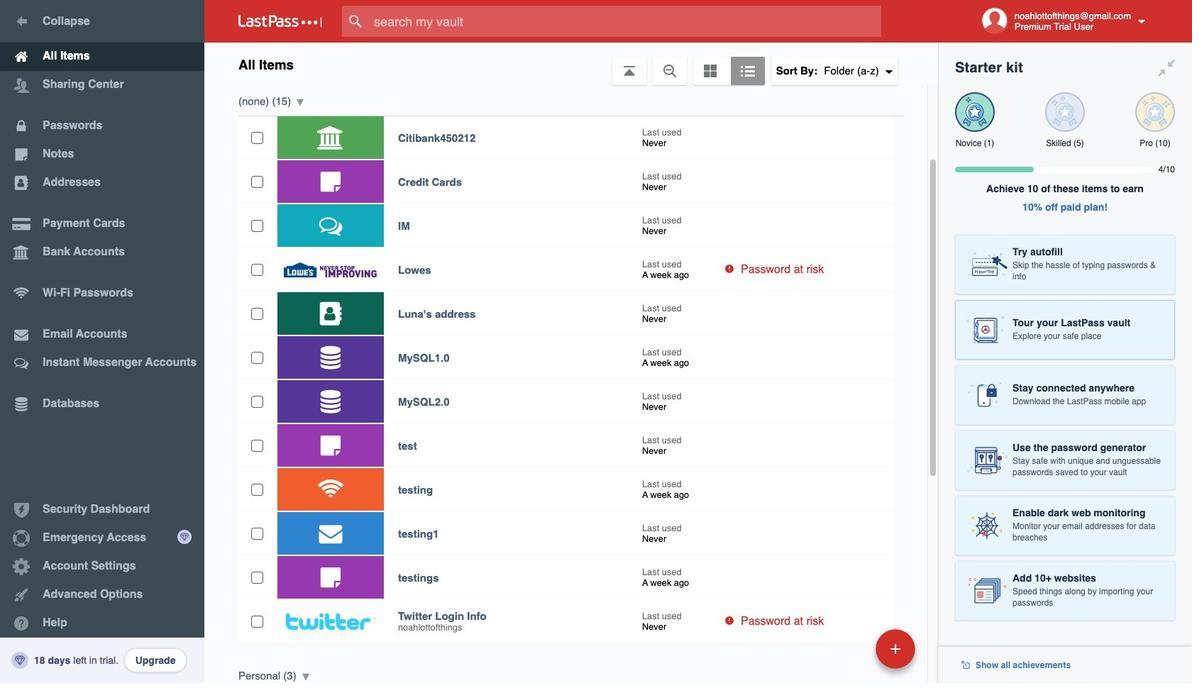 Task type: vqa. For each thing, say whether or not it's contained in the screenshot.
'caret right' icon
no



Task type: locate. For each thing, give the bounding box(es) containing it.
main navigation navigation
[[0, 0, 204, 684]]

vault options navigation
[[204, 43, 938, 85]]

search my vault text field
[[342, 6, 909, 37]]



Task type: describe. For each thing, give the bounding box(es) containing it.
new item element
[[778, 629, 921, 669]]

Search search field
[[342, 6, 909, 37]]

lastpass image
[[239, 15, 322, 28]]

new item navigation
[[778, 625, 924, 684]]



